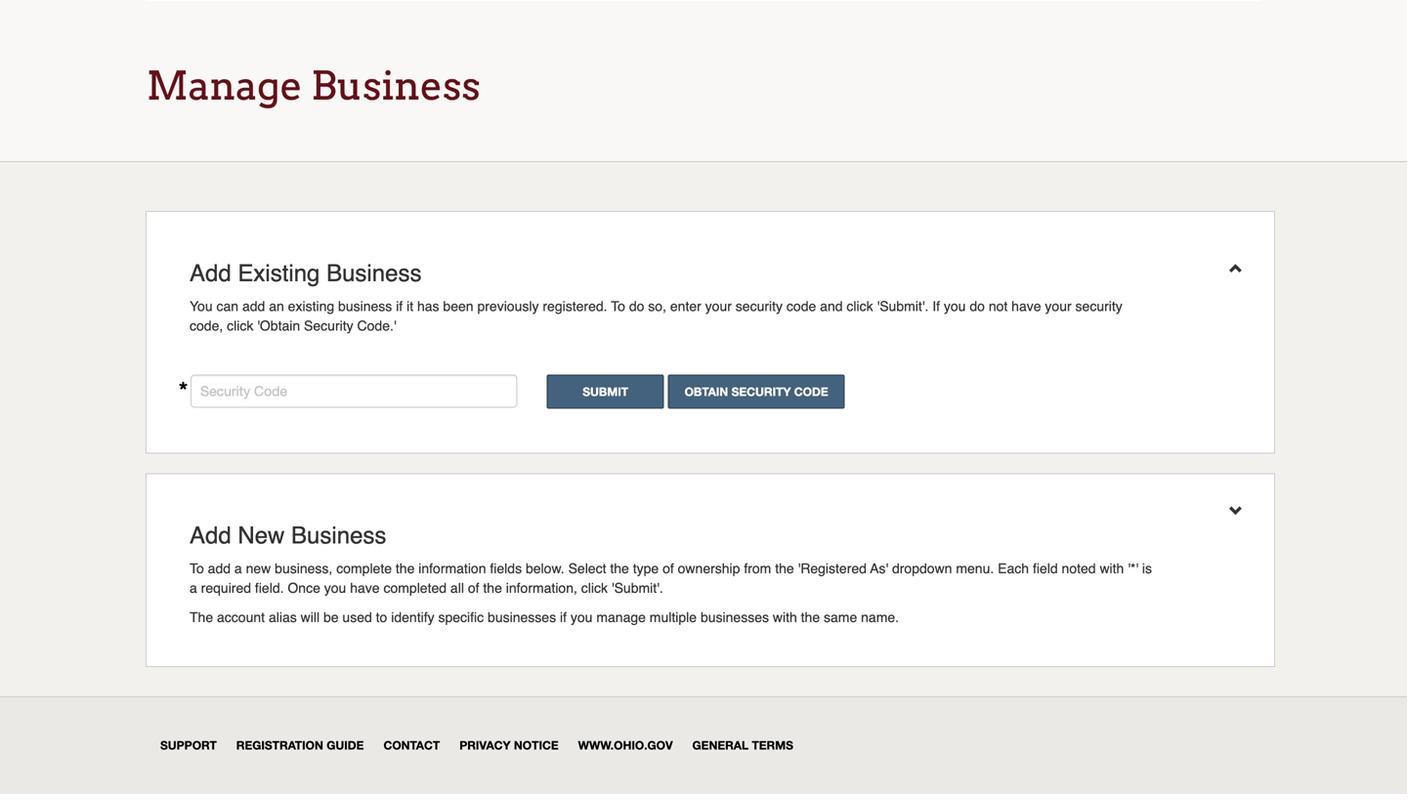 Task type: describe. For each thing, give the bounding box(es) containing it.
required
[[201, 581, 251, 596]]

used
[[343, 610, 372, 626]]

registration guide link
[[236, 739, 364, 753]]

2 vertical spatial you
[[571, 610, 593, 626]]

privacy
[[460, 739, 511, 753]]

0 horizontal spatial with
[[773, 610, 797, 626]]

terms
[[752, 739, 794, 753]]

www.ohio.gov link
[[578, 739, 673, 753]]

from
[[744, 561, 772, 577]]

an
[[269, 299, 284, 314]]

to
[[376, 610, 387, 626]]

existing
[[288, 299, 334, 314]]

fields
[[490, 561, 522, 577]]

0 horizontal spatial of
[[468, 581, 480, 596]]

0 horizontal spatial click
[[227, 318, 254, 334]]

add for add new business
[[190, 523, 231, 549]]

2 horizontal spatial click
[[847, 299, 874, 314]]

code,
[[190, 318, 223, 334]]

not
[[989, 299, 1008, 314]]

2 businesses from the left
[[701, 610, 769, 626]]

the up completed
[[396, 561, 415, 577]]

privacy notice
[[460, 739, 559, 753]]

you
[[190, 299, 213, 314]]

all
[[451, 581, 464, 596]]

code.'
[[357, 318, 396, 334]]

previously
[[478, 299, 539, 314]]

complete
[[336, 561, 392, 577]]

1 your from the left
[[705, 299, 732, 314]]

if inside the you can add an existing business if it has been previously registered. to do so, enter your security code and click 'submit'. if you do not have your security code, click 'obtain security code.'
[[396, 299, 403, 314]]

'submit'. inside the you can add an existing business if it has been previously registered. to do so, enter your security code and click 'submit'. if you do not have your security code, click 'obtain security code.'
[[877, 299, 929, 314]]

guide
[[327, 739, 364, 753]]

each
[[998, 561, 1029, 577]]

1 businesses from the left
[[488, 610, 556, 626]]

multiple
[[650, 610, 697, 626]]

1 vertical spatial a
[[190, 581, 197, 596]]

with inside to add a new business, complete the information fields below. select the type of ownership from the 'registered as' dropdown menu. each field noted with '*' is a required field. once you have completed all of the information, click 'submit'.
[[1100, 561, 1125, 577]]

the left type
[[610, 561, 629, 577]]

account
[[217, 610, 265, 626]]

you inside to add a new business, complete the information fields below. select the type of ownership from the 'registered as' dropdown menu. each field noted with '*' is a required field. once you have completed all of the information, click 'submit'.
[[324, 581, 346, 596]]

alias
[[269, 610, 297, 626]]

be
[[324, 610, 339, 626]]

2 security from the left
[[1076, 299, 1123, 314]]

contact
[[384, 739, 440, 753]]

so,
[[648, 299, 667, 314]]

1 vertical spatial security
[[200, 383, 250, 399]]

Security Code text field
[[191, 375, 518, 408]]

the left same on the right of the page
[[801, 610, 820, 626]]

'obtain
[[257, 318, 300, 334]]

enter
[[670, 299, 702, 314]]

0 vertical spatial business
[[311, 62, 481, 109]]

manage business
[[147, 62, 481, 109]]

can
[[217, 299, 239, 314]]

registered.
[[543, 299, 608, 314]]

once
[[288, 581, 321, 596]]

information
[[419, 561, 486, 577]]

business,
[[275, 561, 333, 577]]

will
[[301, 610, 320, 626]]

and
[[820, 299, 843, 314]]

contact link
[[384, 739, 440, 753]]

support
[[160, 739, 217, 753]]

registration
[[236, 739, 323, 753]]

general terms link
[[693, 739, 794, 753]]

has
[[417, 299, 439, 314]]

'registered
[[798, 561, 867, 577]]

is
[[1143, 561, 1153, 577]]

chevron up image
[[1230, 262, 1259, 276]]

the down fields
[[483, 581, 502, 596]]

existing
[[238, 260, 320, 287]]

privacy notice link
[[460, 739, 559, 753]]

registration guide
[[236, 739, 364, 753]]

code
[[254, 383, 287, 399]]

ownership
[[678, 561, 740, 577]]

to inside to add a new business, complete the information fields below. select the type of ownership from the 'registered as' dropdown menu. each field noted with '*' is a required field. once you have completed all of the information, click 'submit'.
[[190, 561, 204, 577]]

notice
[[514, 739, 559, 753]]

name.
[[861, 610, 899, 626]]

field.
[[255, 581, 284, 596]]

add new business
[[190, 523, 387, 549]]

identify
[[391, 610, 435, 626]]

have inside the you can add an existing business if it has been previously registered. to do so, enter your security code and click 'submit'. if you do not have your security code, click 'obtain security code.'
[[1012, 299, 1042, 314]]

'*'
[[1128, 561, 1139, 577]]



Task type: locate. For each thing, give the bounding box(es) containing it.
your right not
[[1045, 299, 1072, 314]]

to add a new business, complete the information fields below. select the type of ownership from the 'registered as' dropdown menu. each field noted with '*' is a required field. once you have completed all of the information, click 'submit'.
[[190, 561, 1153, 596]]

your right enter
[[705, 299, 732, 314]]

0 horizontal spatial you
[[324, 581, 346, 596]]

1 do from the left
[[629, 299, 645, 314]]

1 add from the top
[[190, 260, 231, 287]]

your
[[705, 299, 732, 314], [1045, 299, 1072, 314]]

add
[[242, 299, 265, 314], [208, 561, 231, 577]]

code
[[787, 299, 817, 314]]

manage
[[147, 62, 303, 109]]

1 horizontal spatial security
[[304, 318, 354, 334]]

if
[[396, 299, 403, 314], [560, 610, 567, 626]]

the right from
[[775, 561, 794, 577]]

0 vertical spatial with
[[1100, 561, 1125, 577]]

0 horizontal spatial a
[[190, 581, 197, 596]]

you inside the you can add an existing business if it has been previously registered. to do so, enter your security code and click 'submit'. if you do not have your security code, click 'obtain security code.'
[[944, 299, 966, 314]]

0 vertical spatial add
[[190, 260, 231, 287]]

0 horizontal spatial if
[[396, 299, 403, 314]]

0 horizontal spatial have
[[350, 581, 380, 596]]

as'
[[870, 561, 889, 577]]

2 vertical spatial business
[[291, 523, 387, 549]]

it
[[407, 299, 414, 314]]

0 vertical spatial if
[[396, 299, 403, 314]]

select
[[569, 561, 607, 577]]

new
[[238, 523, 285, 549]]

0 horizontal spatial security
[[736, 299, 783, 314]]

type
[[633, 561, 659, 577]]

new
[[246, 561, 271, 577]]

1 vertical spatial click
[[227, 318, 254, 334]]

have right not
[[1012, 299, 1042, 314]]

business
[[338, 299, 392, 314]]

same
[[824, 610, 858, 626]]

business
[[311, 62, 481, 109], [327, 260, 422, 287], [291, 523, 387, 549]]

specific
[[438, 610, 484, 626]]

to up required
[[190, 561, 204, 577]]

if
[[933, 299, 940, 314]]

None button
[[547, 375, 664, 409], [668, 375, 845, 409], [547, 375, 664, 409], [668, 375, 845, 409]]

you left manage
[[571, 610, 593, 626]]

1 horizontal spatial 'submit'.
[[877, 299, 929, 314]]

do left not
[[970, 299, 985, 314]]

business for add new business
[[291, 523, 387, 549]]

1 horizontal spatial add
[[242, 299, 265, 314]]

the account alias will be used to identify specific businesses if you manage multiple businesses with the same name.
[[190, 610, 899, 626]]

a left new on the bottom left
[[235, 561, 242, 577]]

0 vertical spatial to
[[611, 299, 626, 314]]

1 horizontal spatial a
[[235, 561, 242, 577]]

1 vertical spatial of
[[468, 581, 480, 596]]

a up the the
[[190, 581, 197, 596]]

security
[[304, 318, 354, 334], [200, 383, 250, 399]]

1 horizontal spatial click
[[581, 581, 608, 596]]

0 horizontal spatial businesses
[[488, 610, 556, 626]]

1 horizontal spatial to
[[611, 299, 626, 314]]

add existing business
[[190, 260, 422, 287]]

of right type
[[663, 561, 674, 577]]

1 horizontal spatial have
[[1012, 299, 1042, 314]]

security inside the you can add an existing business if it has been previously registered. to do so, enter your security code and click 'submit'. if you do not have your security code, click 'obtain security code.'
[[304, 318, 354, 334]]

0 horizontal spatial do
[[629, 299, 645, 314]]

to
[[611, 299, 626, 314], [190, 561, 204, 577]]

of
[[663, 561, 674, 577], [468, 581, 480, 596]]

business for add existing business
[[327, 260, 422, 287]]

general
[[693, 739, 749, 753]]

businesses down from
[[701, 610, 769, 626]]

0 horizontal spatial 'submit'.
[[612, 581, 663, 596]]

'submit'. left if
[[877, 299, 929, 314]]

add
[[190, 260, 231, 287], [190, 523, 231, 549]]

add inside the you can add an existing business if it has been previously registered. to do so, enter your security code and click 'submit'. if you do not have your security code, click 'obtain security code.'
[[242, 299, 265, 314]]

0 horizontal spatial security
[[200, 383, 250, 399]]

1 horizontal spatial do
[[970, 299, 985, 314]]

click down select
[[581, 581, 608, 596]]

security down existing
[[304, 318, 354, 334]]

0 horizontal spatial to
[[190, 561, 204, 577]]

if down information,
[[560, 610, 567, 626]]

the
[[396, 561, 415, 577], [610, 561, 629, 577], [775, 561, 794, 577], [483, 581, 502, 596], [801, 610, 820, 626]]

do
[[629, 299, 645, 314], [970, 299, 985, 314]]

1 vertical spatial with
[[773, 610, 797, 626]]

a
[[235, 561, 242, 577], [190, 581, 197, 596]]

1 vertical spatial if
[[560, 610, 567, 626]]

you right if
[[944, 299, 966, 314]]

1 vertical spatial add
[[208, 561, 231, 577]]

2 do from the left
[[970, 299, 985, 314]]

menu.
[[956, 561, 994, 577]]

add inside to add a new business, complete the information fields below. select the type of ownership from the 'registered as' dropdown menu. each field noted with '*' is a required field. once you have completed all of the information, click 'submit'.
[[208, 561, 231, 577]]

general terms
[[693, 739, 794, 753]]

add left an
[[242, 299, 265, 314]]

1 vertical spatial add
[[190, 523, 231, 549]]

1 horizontal spatial security
[[1076, 299, 1123, 314]]

completed
[[384, 581, 447, 596]]

to inside the you can add an existing business if it has been previously registered. to do so, enter your security code and click 'submit'. if you do not have your security code, click 'obtain security code.'
[[611, 299, 626, 314]]

dropdown
[[892, 561, 953, 577]]

chevron down image
[[1230, 505, 1259, 519]]

www.ohio.gov
[[578, 739, 673, 753]]

security left code
[[200, 383, 250, 399]]

the
[[190, 610, 213, 626]]

add left new
[[190, 523, 231, 549]]

with
[[1100, 561, 1125, 577], [773, 610, 797, 626]]

0 vertical spatial security
[[304, 318, 354, 334]]

1 security from the left
[[736, 299, 783, 314]]

been
[[443, 299, 474, 314]]

add up required
[[208, 561, 231, 577]]

1 horizontal spatial of
[[663, 561, 674, 577]]

click right and
[[847, 299, 874, 314]]

0 vertical spatial you
[[944, 299, 966, 314]]

below.
[[526, 561, 565, 577]]

1 horizontal spatial if
[[560, 610, 567, 626]]

to left so,
[[611, 299, 626, 314]]

1 horizontal spatial you
[[571, 610, 593, 626]]

you can add an existing business if it has been previously registered. to do so, enter your security code and click 'submit'. if you do not have your security code, click 'obtain security code.'
[[190, 299, 1123, 334]]

do left so,
[[629, 299, 645, 314]]

1 vertical spatial business
[[327, 260, 422, 287]]

2 add from the top
[[190, 523, 231, 549]]

have inside to add a new business, complete the information fields below. select the type of ownership from the 'registered as' dropdown menu. each field noted with '*' is a required field. once you have completed all of the information, click 'submit'.
[[350, 581, 380, 596]]

security
[[736, 299, 783, 314], [1076, 299, 1123, 314]]

businesses down information,
[[488, 610, 556, 626]]

0 vertical spatial have
[[1012, 299, 1042, 314]]

0 vertical spatial a
[[235, 561, 242, 577]]

manage
[[597, 610, 646, 626]]

field
[[1033, 561, 1058, 577]]

click down "can"
[[227, 318, 254, 334]]

'submit'. inside to add a new business, complete the information fields below. select the type of ownership from the 'registered as' dropdown menu. each field noted with '*' is a required field. once you have completed all of the information, click 'submit'.
[[612, 581, 663, 596]]

2 horizontal spatial you
[[944, 299, 966, 314]]

0 vertical spatial click
[[847, 299, 874, 314]]

1 vertical spatial have
[[350, 581, 380, 596]]

1 horizontal spatial businesses
[[701, 610, 769, 626]]

click inside to add a new business, complete the information fields below. select the type of ownership from the 'registered as' dropdown menu. each field noted with '*' is a required field. once you have completed all of the information, click 'submit'.
[[581, 581, 608, 596]]

you up be
[[324, 581, 346, 596]]

2 your from the left
[[1045, 299, 1072, 314]]

noted
[[1062, 561, 1096, 577]]

add up the you
[[190, 260, 231, 287]]

have
[[1012, 299, 1042, 314], [350, 581, 380, 596]]

0 horizontal spatial add
[[208, 561, 231, 577]]

2 vertical spatial click
[[581, 581, 608, 596]]

with left "'*'"
[[1100, 561, 1125, 577]]

1 vertical spatial you
[[324, 581, 346, 596]]

'submit'.
[[877, 299, 929, 314], [612, 581, 663, 596]]

'submit'. down type
[[612, 581, 663, 596]]

support link
[[160, 739, 217, 753]]

0 vertical spatial 'submit'.
[[877, 299, 929, 314]]

1 horizontal spatial your
[[1045, 299, 1072, 314]]

if left it
[[396, 299, 403, 314]]

0 horizontal spatial your
[[705, 299, 732, 314]]

1 vertical spatial to
[[190, 561, 204, 577]]

1 vertical spatial 'submit'.
[[612, 581, 663, 596]]

with left same on the right of the page
[[773, 610, 797, 626]]

0 vertical spatial add
[[242, 299, 265, 314]]

of right the all
[[468, 581, 480, 596]]

security code
[[200, 383, 287, 399]]

have down complete
[[350, 581, 380, 596]]

1 horizontal spatial with
[[1100, 561, 1125, 577]]

information,
[[506, 581, 578, 596]]

0 vertical spatial of
[[663, 561, 674, 577]]

click
[[847, 299, 874, 314], [227, 318, 254, 334], [581, 581, 608, 596]]

add for add existing business
[[190, 260, 231, 287]]



Task type: vqa. For each thing, say whether or not it's contained in the screenshot.
the "still"
no



